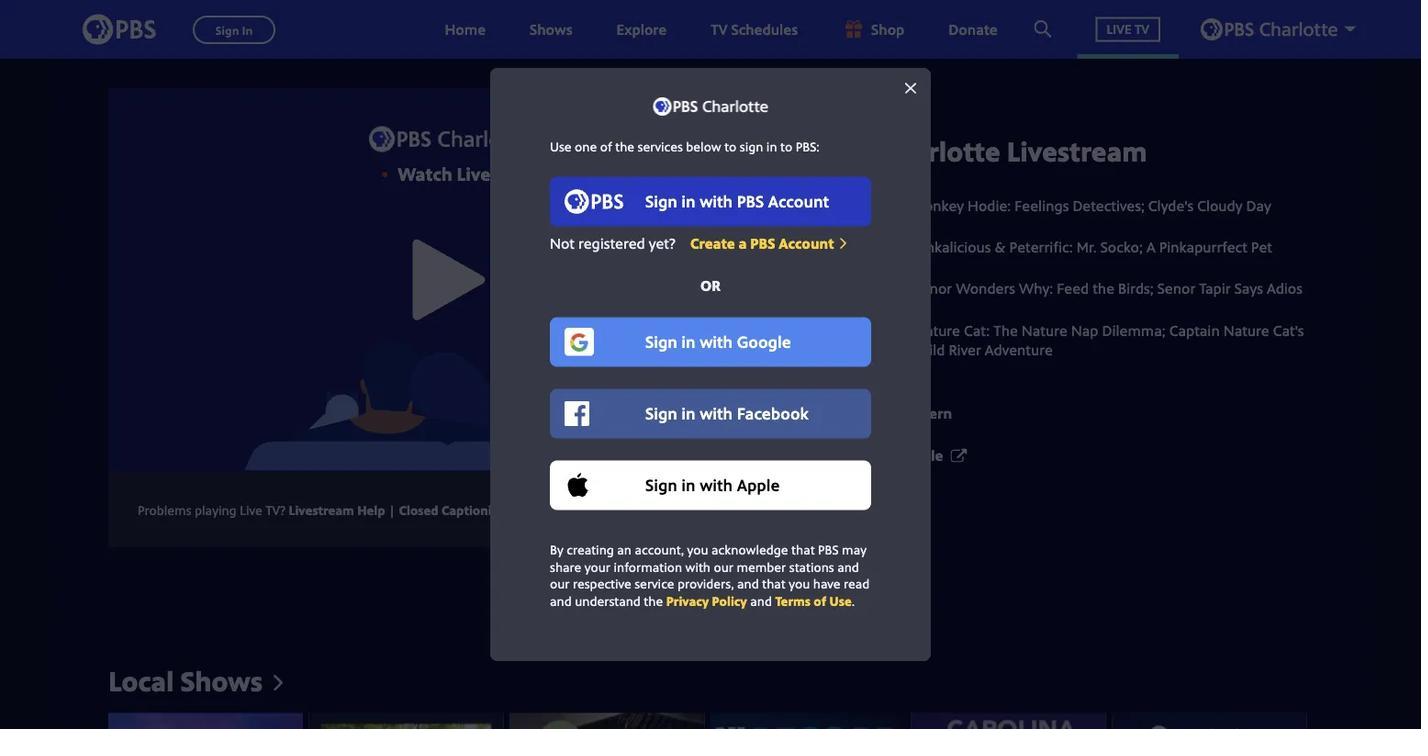 Task type: locate. For each thing, give the bounding box(es) containing it.
pbs charlotte image
[[653, 97, 768, 116]]

1 vertical spatial am
[[862, 237, 884, 257]]

1 horizontal spatial nature
[[1022, 320, 1068, 340]]

11:00
[[827, 195, 860, 215]]

the inside by creating an account, you acknowledge that pbs may share your information with our member stations and our respective service providers, and that you have read and understand the
[[644, 592, 663, 610]]

am right the 11:00
[[863, 195, 885, 215]]

1 vertical spatial of
[[814, 592, 827, 610]]

use down stations at the bottom of the page
[[830, 592, 852, 610]]

12:30
[[827, 320, 860, 340]]

1 horizontal spatial the
[[644, 592, 663, 610]]

1 horizontal spatial you
[[789, 575, 810, 593]]

.
[[852, 592, 855, 610]]

0 horizontal spatial to
[[725, 137, 737, 155]]

0 horizontal spatial you
[[688, 541, 709, 558]]

1 vertical spatial pbs
[[751, 233, 775, 253]]

0 horizontal spatial livestream
[[289, 501, 354, 518]]

by creating an account, you acknowledge that pbs may share your information with our member stations and our respective service providers, and that you have read and understand the
[[550, 541, 870, 610]]

the left services
[[616, 137, 635, 155]]

why:
[[1019, 278, 1054, 298]]

pbs
[[827, 132, 873, 170], [751, 233, 775, 253], [818, 541, 839, 558]]

0 vertical spatial use
[[550, 137, 572, 155]]

1 horizontal spatial use
[[830, 592, 852, 610]]

yet?
[[649, 233, 676, 253]]

birds;
[[1119, 278, 1154, 298]]

the right feed
[[1093, 278, 1115, 298]]

12:30 pm
[[827, 320, 885, 340]]

1 vertical spatial you
[[789, 575, 810, 593]]

pbs right pbs:
[[827, 132, 873, 170]]

problems playing live tv? livestream help | closed captioning
[[138, 501, 507, 518]]

2 vertical spatial pbs
[[818, 541, 839, 558]]

cat:
[[964, 320, 990, 340]]

wonders
[[956, 278, 1016, 298]]

1 horizontal spatial to
[[781, 137, 793, 155]]

1 vertical spatial the
[[1093, 278, 1115, 298]]

with
[[686, 558, 711, 575]]

see full schedule link
[[827, 445, 1313, 465]]

nature right the the
[[1022, 320, 1068, 340]]

2 vertical spatial the
[[644, 592, 663, 610]]

0 horizontal spatial of
[[600, 137, 612, 155]]

to right in
[[781, 137, 793, 155]]

0 vertical spatial that
[[792, 541, 815, 558]]

close image
[[906, 83, 917, 94]]

pbs image
[[83, 9, 156, 50]]

you left the have
[[789, 575, 810, 593]]

that left stations at the bottom of the page
[[763, 575, 786, 593]]

you up providers,
[[688, 541, 709, 558]]

am right 11:30
[[862, 237, 884, 257]]

providers,
[[678, 575, 734, 593]]

1 horizontal spatial that
[[792, 541, 815, 558]]

create a pbs account
[[691, 233, 834, 253]]

0 horizontal spatial the
[[616, 137, 635, 155]]

nature cat: the nature nap dilemma; captain nature cat's wild river adventure
[[915, 320, 1305, 359]]

in
[[767, 137, 777, 155]]

local
[[108, 662, 174, 700]]

and right policy
[[751, 592, 772, 610]]

local shows link
[[108, 662, 283, 700]]

0 horizontal spatial nature
[[915, 320, 961, 340]]

use left one
[[550, 137, 572, 155]]

the
[[616, 137, 635, 155], [1093, 278, 1115, 298], [644, 592, 663, 610]]

have
[[813, 575, 841, 593]]

the left "privacy"
[[644, 592, 663, 610]]

11:00 am
[[827, 195, 885, 215]]

2 nature from the left
[[1022, 320, 1068, 340]]

an
[[617, 541, 632, 558]]

3 nature from the left
[[1224, 320, 1270, 340]]

1 horizontal spatial our
[[714, 558, 734, 575]]

to left sign
[[725, 137, 737, 155]]

see full schedule
[[827, 445, 944, 465]]

of right terms
[[814, 592, 827, 610]]

day
[[1247, 195, 1272, 215]]

that up the have
[[792, 541, 815, 558]]

information
[[614, 558, 682, 575]]

timezone:
[[827, 403, 897, 423]]

dilemma;
[[1103, 320, 1166, 340]]

2 horizontal spatial nature
[[1224, 320, 1270, 340]]

of
[[600, 137, 612, 155], [814, 592, 827, 610]]

a
[[739, 233, 747, 253]]

0 horizontal spatial that
[[763, 575, 786, 593]]

and down acknowledge
[[738, 575, 759, 593]]

pet
[[1252, 237, 1273, 257]]

pbs left may
[[818, 541, 839, 558]]

policy
[[712, 592, 747, 610]]

nature left cat:
[[915, 320, 961, 340]]

0 vertical spatial the
[[616, 137, 635, 155]]

account
[[779, 233, 834, 253]]

our right with
[[714, 558, 734, 575]]

nature down says
[[1224, 320, 1270, 340]]

1 vertical spatial use
[[830, 592, 852, 610]]

says
[[1235, 278, 1264, 298]]

see
[[827, 445, 850, 465]]

1 vertical spatial livestream
[[289, 501, 354, 518]]

our down by
[[550, 575, 570, 593]]

0 vertical spatial pbs
[[827, 132, 873, 170]]

donkey
[[915, 195, 964, 215]]

not
[[550, 233, 575, 253]]

0 horizontal spatial our
[[550, 575, 570, 593]]

0 vertical spatial am
[[863, 195, 885, 215]]

1 to from the left
[[725, 137, 737, 155]]

document
[[490, 68, 931, 661]]

twitter image
[[698, 499, 716, 517]]

livestream up donkey hodie: feelings detectives; clyde's cloudy day
[[1007, 132, 1147, 170]]

0 vertical spatial livestream
[[1007, 132, 1147, 170]]

0 vertical spatial you
[[688, 541, 709, 558]]

livestream
[[1007, 132, 1147, 170], [289, 501, 354, 518]]

pbs right "a"
[[751, 233, 775, 253]]

of right one
[[600, 137, 612, 155]]

create a pbs account link
[[691, 233, 849, 253]]

livestream right tv?
[[289, 501, 354, 518]]

a
[[1147, 237, 1156, 257]]

0 horizontal spatial use
[[550, 137, 572, 155]]

or
[[701, 275, 721, 295]]

privacy policy link
[[666, 592, 747, 610]]

acknowledge
[[712, 541, 789, 558]]

pbs:
[[796, 137, 820, 155]]

cloudy
[[1198, 195, 1243, 215]]

pinkalicious
[[915, 237, 991, 257]]

adios
[[1267, 278, 1303, 298]]

0 vertical spatial of
[[600, 137, 612, 155]]



Task type: vqa. For each thing, say whether or not it's contained in the screenshot.
Enter your search terms in the box below to begin searching PBS.
no



Task type: describe. For each thing, give the bounding box(es) containing it.
share:
[[604, 499, 647, 519]]

sign in dialog
[[490, 68, 931, 661]]

not registered yet?
[[550, 233, 676, 253]]

pinkapurrfect
[[1160, 237, 1248, 257]]

facebook image
[[659, 499, 678, 517]]

elinor wonders why: feed the birds; senor tapir says adios
[[915, 278, 1303, 298]]

detectives;
[[1073, 195, 1145, 215]]

service
[[635, 575, 675, 593]]

feed
[[1057, 278, 1089, 298]]

below
[[686, 137, 722, 155]]

11:30
[[827, 237, 859, 257]]

services
[[638, 137, 683, 155]]

terms
[[776, 592, 811, 610]]

stations
[[790, 558, 835, 575]]

by
[[550, 541, 564, 558]]

problems
[[138, 501, 192, 518]]

1 vertical spatial that
[[763, 575, 786, 593]]

donkey hodie: feelings detectives; clyde's cloudy day
[[915, 195, 1272, 215]]

1 horizontal spatial of
[[814, 592, 827, 610]]

account,
[[635, 541, 684, 558]]

2 to from the left
[[781, 137, 793, 155]]

local shows
[[108, 662, 263, 700]]

timezone: eastern
[[827, 403, 952, 423]]

one
[[575, 137, 597, 155]]

am for 11:30 am
[[862, 237, 884, 257]]

schedule
[[882, 445, 944, 465]]

feelings
[[1015, 195, 1069, 215]]

registered
[[579, 233, 645, 253]]

shows
[[181, 662, 263, 700]]

peterrific:
[[1010, 237, 1073, 257]]

and up . on the right bottom
[[838, 558, 860, 575]]

understand
[[575, 592, 641, 610]]

|
[[389, 501, 396, 518]]

and down share
[[550, 592, 572, 610]]

cat's
[[1274, 320, 1305, 340]]

read
[[844, 575, 870, 593]]

member
[[737, 558, 786, 575]]

full
[[854, 445, 879, 465]]

live
[[240, 501, 262, 518]]

clyde's
[[1149, 195, 1194, 215]]

1 nature from the left
[[915, 320, 961, 340]]

the
[[994, 320, 1018, 340]]

11:30 am
[[827, 237, 884, 257]]

nap
[[1072, 320, 1099, 340]]

captioning
[[442, 501, 507, 518]]

closed captioning link
[[399, 501, 507, 518]]

help
[[357, 501, 385, 518]]

pm
[[864, 320, 885, 340]]

river
[[949, 340, 982, 359]]

1 horizontal spatial livestream
[[1007, 132, 1147, 170]]

elinor
[[915, 278, 953, 298]]

tapir
[[1200, 278, 1231, 298]]

tv?
[[266, 501, 286, 518]]

terms of use link
[[776, 592, 852, 610]]

am for 11:00 am
[[863, 195, 885, 215]]

hodie:
[[968, 195, 1011, 215]]

2 horizontal spatial the
[[1093, 278, 1115, 298]]

mr.
[[1077, 237, 1097, 257]]

charlotte
[[880, 132, 1001, 170]]

captain
[[1170, 320, 1220, 340]]

privacy policy and terms of use .
[[666, 592, 855, 610]]

share
[[550, 558, 582, 575]]

eastern
[[901, 403, 952, 423]]

senor
[[1158, 278, 1196, 298]]

socko;
[[1101, 237, 1143, 257]]

wild
[[915, 340, 945, 359]]

playing
[[195, 501, 237, 518]]

use one of the services below to sign in to pbs:
[[550, 137, 820, 155]]

document containing not registered yet?
[[490, 68, 931, 661]]

sign
[[740, 137, 764, 155]]

your
[[585, 558, 611, 575]]

livestream help link
[[289, 501, 385, 518]]

create
[[691, 233, 735, 253]]

pbs inside by creating an account, you acknowledge that pbs may share your information with our member stations and our respective service providers, and that you have read and understand the
[[818, 541, 839, 558]]

&
[[995, 237, 1006, 257]]

creating
[[567, 541, 614, 558]]

closed
[[399, 501, 439, 518]]

privacy
[[666, 592, 709, 610]]

may
[[842, 541, 867, 558]]

pinkalicious & peterrific: mr. socko; a pinkapurrfect pet
[[915, 237, 1273, 257]]

respective
[[573, 575, 632, 593]]

adventure
[[985, 340, 1053, 359]]



